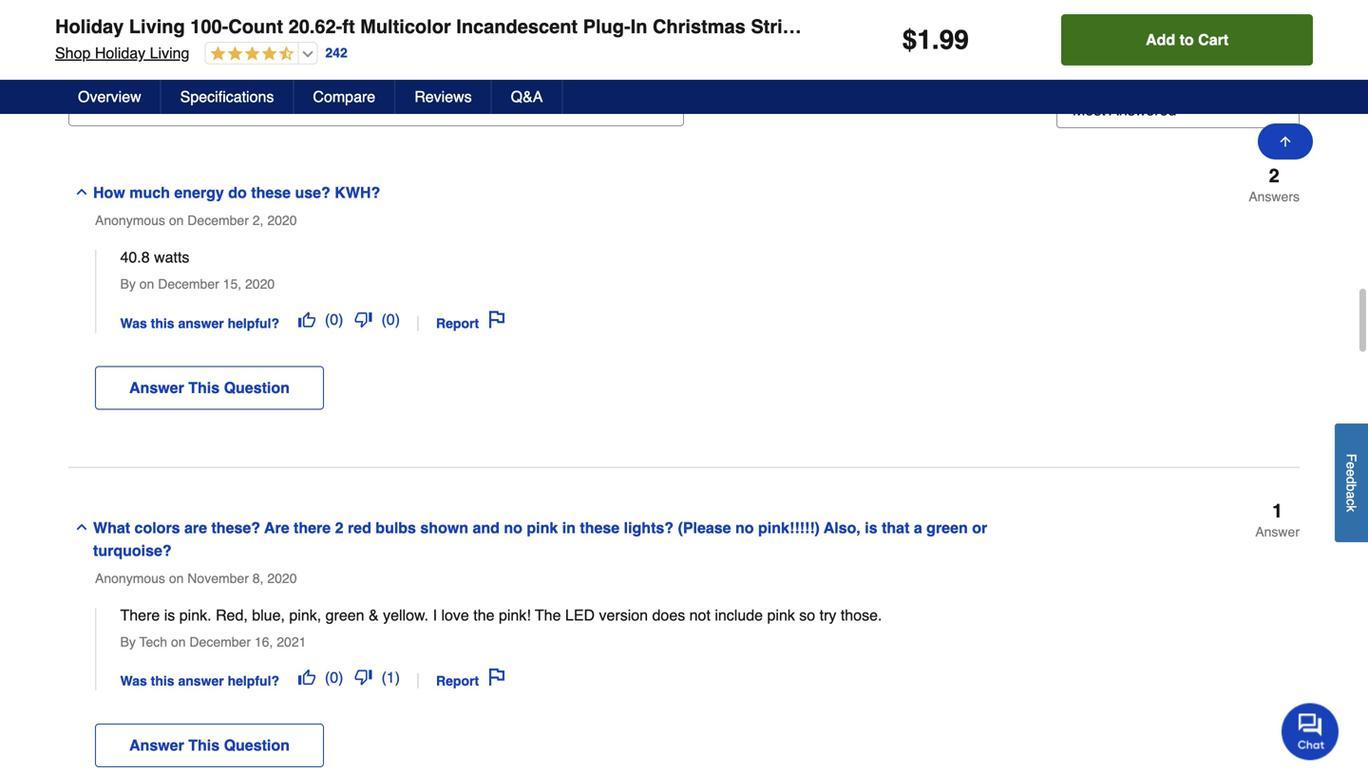 Task type: locate. For each thing, give the bounding box(es) containing it.
0 horizontal spatial a
[[914, 519, 923, 537]]

( 0 )
[[325, 311, 344, 328], [382, 311, 400, 328], [325, 669, 344, 687]]

1 vertical spatial is
[[164, 607, 175, 624]]

1 thumb up image from the top
[[298, 311, 315, 328]]

0 vertical spatial thumb up image
[[298, 311, 315, 328]]

question for 1
[[224, 737, 290, 755]]

on for was this answer helpful?
[[139, 277, 154, 292]]

1 anonymous from the top
[[95, 213, 165, 228]]

0 vertical spatial december
[[188, 213, 249, 228]]

2 was this answer helpful? from the top
[[120, 674, 283, 689]]

was this answer helpful?
[[120, 316, 283, 331], [120, 674, 283, 689]]

question for 2
[[224, 379, 290, 397]]

2 vertical spatial 1
[[387, 669, 395, 687]]

december for was this answer helpful?
[[158, 277, 219, 292]]

2 helpful? from the top
[[228, 674, 279, 689]]

much
[[129, 184, 170, 202]]

1 vertical spatial holiday
[[95, 44, 146, 62]]

chat invite button image
[[1282, 703, 1340, 761]]

compare button
[[294, 80, 396, 114]]

chevron up image
[[74, 184, 89, 200]]

pink inside tech's answer on december 16, 2021 element
[[768, 607, 795, 624]]

tech's answer on december 16, 2021 element
[[95, 607, 1300, 691]]

1 horizontal spatial 1
[[918, 25, 932, 55]]

.
[[932, 25, 940, 55]]

answer down "by on december 15, 2020"
[[178, 316, 224, 331]]

report button inside tech's answer on december 16, 2021 element
[[431, 662, 512, 691]]

holiday living 100-count 20.62-ft multicolor incandescent plug-in christmas string lights
[[55, 16, 868, 38]]

0 vertical spatial report button
[[431, 303, 512, 333]]

( 0 ) left thumb down icon
[[325, 669, 344, 687]]

2 vertical spatial answer
[[129, 737, 184, 755]]

watts
[[154, 249, 190, 266]]

1 vertical spatial living
[[150, 44, 190, 62]]

1 left 99
[[918, 25, 932, 55]]

1 vertical spatial question
[[224, 379, 290, 397]]

red
[[348, 519, 372, 537]]

) right thumb down icon
[[395, 669, 400, 687]]

in
[[631, 16, 648, 38]]

was this answer helpful? down by tech on december 16, 2021 at the bottom left
[[120, 674, 283, 689]]

these?
[[211, 519, 260, 537]]

shown
[[421, 519, 469, 537]]

these inside anonymous's question on december 2, 2020 element
[[251, 184, 291, 202]]

0 horizontal spatial is
[[164, 607, 175, 624]]

helpful? for 2
[[228, 316, 279, 331]]

1 right thumb down icon
[[387, 669, 395, 687]]

report down the love
[[436, 674, 479, 689]]

0 vertical spatial 2020
[[267, 213, 297, 228]]

december down watts
[[158, 277, 219, 292]]

2 answer this question from the top
[[129, 737, 290, 755]]

was this answer helpful? down "by on december 15, 2020"
[[120, 316, 283, 331]]

this down "by on december 15, 2020"
[[151, 316, 174, 331]]

) left thumb down image
[[339, 311, 344, 328]]

15,
[[223, 277, 242, 292]]

no right "and"
[[504, 519, 523, 537]]

add
[[1146, 31, 1176, 48]]

a up the k
[[1345, 492, 1360, 499]]

answer for 1
[[129, 737, 184, 755]]

0 for 2
[[330, 311, 339, 328]]

2 up answers
[[1270, 165, 1280, 187]]

by down 40.8
[[120, 277, 136, 292]]

flag image for 2
[[489, 311, 506, 328]]

by left tech
[[120, 635, 136, 650]]

was down 40.8
[[120, 316, 147, 331]]

1 report button from the top
[[431, 303, 512, 333]]

1 vertical spatial answer this question button
[[95, 724, 324, 768]]

1 vertical spatial report
[[436, 674, 479, 689]]

anonymous for 1
[[95, 571, 165, 586]]

by inside tech's answer on december 16, 2021 element
[[120, 635, 136, 650]]

2 this from the top
[[151, 674, 174, 689]]

1 vertical spatial flag image
[[489, 669, 506, 686]]

anonymous down turquoise?
[[95, 571, 165, 586]]

1 vertical spatial 1
[[1273, 500, 1283, 522]]

0 vertical spatial green
[[927, 519, 968, 537]]

1 horizontal spatial green
[[927, 519, 968, 537]]

living
[[129, 16, 185, 38], [150, 44, 190, 62]]

1 vertical spatial 2020
[[245, 277, 275, 292]]

e up d
[[1345, 462, 1360, 470]]

count
[[228, 16, 283, 38]]

december down how much energy do these use?  kwh?
[[188, 213, 249, 228]]

answer this question
[[129, 379, 290, 397], [129, 737, 290, 755]]

flag image inside tech's answer on december 16, 2021 element
[[489, 669, 506, 686]]

december inside null's answer on december 15, 2020 element
[[158, 277, 219, 292]]

overview
[[78, 88, 141, 106]]

e up 'b'
[[1345, 470, 1360, 477]]

2 this from the top
[[188, 737, 220, 755]]

1 vertical spatial thumb up image
[[298, 669, 315, 686]]

0 left thumb down image
[[330, 311, 339, 328]]

0 vertical spatial was this answer helpful?
[[120, 316, 283, 331]]

1 helpful? from the top
[[228, 316, 279, 331]]

was inside tech's answer on december 16, 2021 element
[[120, 674, 147, 689]]

c
[[1345, 499, 1360, 506]]

2020 for 1
[[267, 571, 297, 586]]

1 vertical spatial anonymous
[[95, 571, 165, 586]]

null's answer on december 15, 2020 element
[[95, 249, 1300, 333]]

november
[[188, 571, 249, 586]]

1 vertical spatial december
[[158, 277, 219, 292]]

this for 2
[[151, 316, 174, 331]]

( left thumb down icon
[[325, 669, 330, 687]]

0 vertical spatial helpful?
[[228, 316, 279, 331]]

holiday up shop at the left
[[55, 16, 124, 38]]

on down 40.8 watts on the top left of page
[[139, 277, 154, 292]]

was
[[120, 316, 147, 331], [120, 674, 147, 689]]

0 horizontal spatial 1
[[387, 669, 395, 687]]

1 vertical spatial report button
[[431, 662, 512, 691]]

answer for 2
[[129, 379, 184, 397]]

0 vertical spatial this
[[151, 316, 174, 331]]

compare
[[313, 88, 376, 106]]

2 vertical spatial 2020
[[267, 571, 297, 586]]

pink
[[527, 519, 558, 537], [768, 607, 795, 624]]

holiday down "questions" in the left of the page
[[95, 44, 146, 62]]

0 vertical spatial living
[[129, 16, 185, 38]]

2 left the red
[[335, 519, 344, 537]]

thumb up image inside null's answer on december 15, 2020 element
[[298, 311, 315, 328]]

0 vertical spatial question
[[1191, 27, 1257, 45]]

2 answer from the top
[[178, 674, 224, 689]]

1 vertical spatial these
[[580, 519, 620, 537]]

answer this question inside anonymous's question on november 8, 2020 "element"
[[129, 737, 290, 755]]

helpful? inside null's answer on december 15, 2020 element
[[228, 316, 279, 331]]

2020 inside "element"
[[267, 571, 297, 586]]

1 flag image from the top
[[489, 311, 506, 328]]

report inside tech's answer on december 16, 2021 element
[[436, 674, 479, 689]]

( 0 ) for 2
[[325, 311, 344, 328]]

1 this from the top
[[188, 379, 220, 397]]

report button
[[431, 303, 512, 333], [431, 662, 512, 691]]

pink inside what colors are these? are there 2 red bulbs shown and no pink in these lights? (please no pink!!!!!) also, is that a green or turquoise?
[[527, 519, 558, 537]]

thumb up image left thumb down image
[[298, 311, 315, 328]]

specifications
[[180, 88, 274, 106]]

1 vertical spatial answer
[[1256, 524, 1300, 540]]

anonymous down the much
[[95, 213, 165, 228]]

by
[[120, 277, 136, 292], [120, 635, 136, 650]]

these up "2,"
[[251, 184, 291, 202]]

0 horizontal spatial green
[[326, 607, 365, 624]]

on right tech
[[171, 635, 186, 650]]

) for thumb down icon
[[395, 669, 400, 687]]

flag image for 1
[[489, 669, 506, 686]]

0 vertical spatial a
[[1178, 27, 1186, 45]]

these right in
[[580, 519, 620, 537]]

flag image
[[489, 311, 506, 328], [489, 669, 506, 686]]

1 was this answer helpful? from the top
[[120, 316, 283, 331]]

helpful? down 16,
[[228, 674, 279, 689]]

anonymous inside "element"
[[95, 571, 165, 586]]

answer down by tech on december 16, 2021 at the bottom left
[[178, 674, 224, 689]]

2 vertical spatial december
[[190, 635, 251, 650]]

green inside tech's answer on december 16, 2021 element
[[326, 607, 365, 624]]

0 left thumb down icon
[[330, 669, 339, 687]]

answer inside anonymous's question on december 2, 2020 element
[[129, 379, 184, 397]]

was this answer helpful? inside tech's answer on december 16, 2021 element
[[120, 674, 283, 689]]

0 vertical spatial report
[[436, 316, 479, 331]]

by tech on december 16, 2021
[[120, 635, 306, 650]]

does
[[653, 607, 686, 624]]

add to cart
[[1146, 31, 1229, 48]]

0 inside "element"
[[330, 669, 339, 687]]

how much energy do these use?  kwh? button
[[68, 166, 1054, 205]]

0 vertical spatial pink
[[527, 519, 558, 537]]

2 e from the top
[[1345, 470, 1360, 477]]

1 for )
[[387, 669, 395, 687]]

2 report from the top
[[436, 674, 479, 689]]

answer this question button
[[95, 366, 324, 410], [95, 724, 324, 768]]

0 vertical spatial these
[[251, 184, 291, 202]]

1 was from the top
[[120, 316, 147, 331]]

living down "questions" in the left of the page
[[150, 44, 190, 62]]

0 vertical spatial holiday
[[55, 16, 124, 38]]

2 by from the top
[[120, 635, 136, 650]]

) right thumb down image
[[395, 311, 400, 328]]

1 vertical spatial a
[[1345, 492, 1360, 499]]

0 horizontal spatial pink
[[527, 519, 558, 537]]

1 vertical spatial answer
[[178, 674, 224, 689]]

is inside tech's answer on december 16, 2021 element
[[164, 607, 175, 624]]

anonymous on december 2, 2020
[[95, 213, 297, 228]]

this down tech
[[151, 674, 174, 689]]

helpful? down 15,
[[228, 316, 279, 331]]

this inside anonymous's question on december 2, 2020 element
[[188, 379, 220, 397]]

is
[[865, 519, 878, 537], [164, 607, 175, 624]]

( for thumb down icon
[[382, 669, 387, 687]]

what colors are these? are there 2 red bulbs shown and no pink in these lights? (please no pink!!!!!) also, is that a green or turquoise? button
[[68, 502, 1054, 563]]

2 was from the top
[[120, 674, 147, 689]]

a right add
[[1178, 27, 1186, 45]]

on up pink.
[[169, 571, 184, 586]]

0 vertical spatial was
[[120, 316, 147, 331]]

2 vertical spatial a
[[914, 519, 923, 537]]

answer
[[178, 316, 224, 331], [178, 674, 224, 689]]

1 horizontal spatial no
[[736, 519, 754, 537]]

this inside null's answer on december 15, 2020 element
[[151, 316, 174, 331]]

1 horizontal spatial these
[[580, 519, 620, 537]]

was this answer helpful? inside null's answer on december 15, 2020 element
[[120, 316, 283, 331]]

( right thumb down image
[[382, 311, 387, 328]]

1 horizontal spatial a
[[1178, 27, 1186, 45]]

this inside tech's answer on december 16, 2021 element
[[151, 674, 174, 689]]

1 by from the top
[[120, 277, 136, 292]]

answer inside anonymous's question on december 2, 2020 element
[[178, 316, 224, 331]]

anonymous
[[95, 213, 165, 228], [95, 571, 165, 586]]

a right that
[[914, 519, 923, 537]]

1 report from the top
[[436, 316, 479, 331]]

no
[[504, 519, 523, 537], [736, 519, 754, 537]]

report inside null's answer on december 15, 2020 element
[[436, 316, 479, 331]]

on inside null's answer on december 15, 2020 element
[[139, 277, 154, 292]]

1 e from the top
[[1345, 462, 1360, 470]]

0 horizontal spatial these
[[251, 184, 291, 202]]

2 anonymous from the top
[[95, 571, 165, 586]]

1 vertical spatial by
[[120, 635, 136, 650]]

0 vertical spatial answer this question
[[129, 379, 290, 397]]

2 answer this question button from the top
[[95, 724, 324, 768]]

1 vertical spatial green
[[326, 607, 365, 624]]

4.5 stars image
[[206, 46, 294, 63]]

living up shop holiday living on the left top of the page
[[129, 16, 185, 38]]

1 vertical spatial this
[[188, 737, 220, 755]]

0 vertical spatial by
[[120, 277, 136, 292]]

report button inside null's answer on december 15, 2020 element
[[431, 303, 512, 333]]

2 thumb up image from the top
[[298, 669, 315, 686]]

2020 right 8,
[[267, 571, 297, 586]]

) for "thumb up" icon inside the null's answer on december 15, 2020 element
[[339, 311, 344, 328]]

is left that
[[865, 519, 878, 537]]

to
[[1180, 31, 1195, 48]]

1 answer this question from the top
[[129, 379, 290, 397]]

ask
[[1146, 27, 1174, 45]]

( 0 ) left thumb down image
[[325, 311, 344, 328]]

1 answer this question button from the top
[[95, 366, 324, 410]]

11
[[68, 17, 85, 34]]

led
[[566, 607, 595, 624]]

2 flag image from the top
[[489, 669, 506, 686]]

answer for 2
[[178, 316, 224, 331]]

helpful? inside tech's answer on december 16, 2021 element
[[228, 674, 279, 689]]

1 horizontal spatial 2
[[1270, 165, 1280, 187]]

0 vertical spatial 2
[[1270, 165, 1280, 187]]

2020 right 15,
[[245, 277, 275, 292]]

)
[[339, 311, 344, 328], [395, 311, 400, 328], [339, 669, 344, 687], [395, 669, 400, 687]]

thumb up image down 2021
[[298, 669, 315, 686]]

anonymous's question on december 2, 2020 element
[[68, 165, 1300, 468]]

100-
[[190, 16, 228, 38]]

no right the (please
[[736, 519, 754, 537]]

these inside what colors are these? are there 2 red bulbs shown and no pink in these lights? (please no pink!!!!!) also, is that a green or turquoise?
[[580, 519, 620, 537]]

0 vertical spatial 1
[[918, 25, 932, 55]]

1 vertical spatial pink
[[768, 607, 795, 624]]

2,
[[253, 213, 264, 228]]

( 0 ) for 1
[[325, 669, 344, 687]]

on
[[169, 213, 184, 228], [139, 277, 154, 292], [169, 571, 184, 586], [171, 635, 186, 650]]

is left pink.
[[164, 607, 175, 624]]

on inside tech's answer on december 16, 2021 element
[[171, 635, 186, 650]]

0 right thumb down image
[[387, 311, 395, 328]]

1 left the k
[[1273, 500, 1283, 522]]

0 horizontal spatial no
[[504, 519, 523, 537]]

shop holiday living
[[55, 44, 190, 62]]

thumb up image
[[298, 311, 315, 328], [298, 669, 315, 686]]

1 answer
[[1256, 500, 1300, 540]]

by for by on december 15, 2020
[[120, 277, 136, 292]]

holiday
[[55, 16, 124, 38], [95, 44, 146, 62]]

1 this from the top
[[151, 316, 174, 331]]

report button for 2
[[431, 303, 512, 333]]

) for thumb down image
[[395, 311, 400, 328]]

was down tech
[[120, 674, 147, 689]]

0 vertical spatial anonymous
[[95, 213, 165, 228]]

pink left so
[[768, 607, 795, 624]]

blue,
[[252, 607, 285, 624]]

2 horizontal spatial 1
[[1273, 500, 1283, 522]]

green left "&" at the left bottom
[[326, 607, 365, 624]]

green left or
[[927, 519, 968, 537]]

there
[[120, 607, 160, 624]]

1 vertical spatial helpful?
[[228, 674, 279, 689]]

thumb down image
[[355, 669, 372, 686]]

report right thumb down image
[[436, 316, 479, 331]]

add to cart button
[[1062, 14, 1314, 66]]

2 report button from the top
[[431, 662, 512, 691]]

the
[[535, 607, 561, 624]]

( right thumb down icon
[[382, 669, 387, 687]]

this inside anonymous's question on november 8, 2020 "element"
[[188, 737, 220, 755]]

also,
[[824, 519, 861, 537]]

there
[[294, 519, 331, 537]]

1 vertical spatial this
[[151, 674, 174, 689]]

( 0 ) inside tech's answer on december 16, 2021 element
[[325, 669, 344, 687]]

was this answer helpful? for 1
[[120, 674, 283, 689]]

1 vertical spatial was this answer helpful?
[[120, 674, 283, 689]]

thumb up image for 2
[[298, 311, 315, 328]]

answer inside anonymous's question on november 8, 2020 "element"
[[178, 674, 224, 689]]

1 vertical spatial answer this question
[[129, 737, 290, 755]]

answer
[[129, 379, 184, 397], [1256, 524, 1300, 540], [129, 737, 184, 755]]

include
[[715, 607, 763, 624]]

( left thumb down image
[[325, 311, 330, 328]]

chevron up image
[[74, 520, 89, 535]]

on down "energy"
[[169, 213, 184, 228]]

lights?
[[624, 519, 674, 537]]

0 vertical spatial is
[[865, 519, 878, 537]]

this for 1
[[151, 674, 174, 689]]

0 vertical spatial flag image
[[489, 311, 506, 328]]

0 vertical spatial answer
[[129, 379, 184, 397]]

1 vertical spatial 2
[[335, 519, 344, 537]]

pink left in
[[527, 519, 558, 537]]

green
[[927, 519, 968, 537], [326, 607, 365, 624]]

reviews button
[[396, 80, 492, 114]]

0 vertical spatial this
[[188, 379, 220, 397]]

1 vertical spatial was
[[120, 674, 147, 689]]

was for 2
[[120, 316, 147, 331]]

december down red,
[[190, 635, 251, 650]]

this
[[188, 379, 220, 397], [188, 737, 220, 755]]

0 horizontal spatial 2
[[335, 519, 344, 537]]

) left thumb down icon
[[339, 669, 344, 687]]

2020 right "2,"
[[267, 213, 297, 228]]

pink!!!!!)
[[759, 519, 820, 537]]

by inside null's answer on december 15, 2020 element
[[120, 277, 136, 292]]

was inside null's answer on december 15, 2020 element
[[120, 316, 147, 331]]

version
[[599, 607, 648, 624]]

answer this question inside anonymous's question on december 2, 2020 element
[[129, 379, 290, 397]]

1 horizontal spatial pink
[[768, 607, 795, 624]]

how
[[93, 184, 125, 202]]

are
[[184, 519, 207, 537]]

question inside "element"
[[224, 737, 290, 755]]

0 vertical spatial answer this question button
[[95, 366, 324, 410]]

1 horizontal spatial is
[[865, 519, 878, 537]]

2 vertical spatial question
[[224, 737, 290, 755]]

1 answer from the top
[[178, 316, 224, 331]]

0 vertical spatial answer
[[178, 316, 224, 331]]



Task type: vqa. For each thing, say whether or not it's contained in the screenshot.
"world rug gallery gray rectangular indoor decorative anti-fatigue mat" image
no



Task type: describe. For each thing, give the bounding box(es) containing it.
( for thumb down image
[[382, 311, 387, 328]]

helpful? for 1
[[228, 674, 279, 689]]

answer this question button for 2
[[95, 366, 324, 410]]

1 inside the 1 answer
[[1273, 500, 1283, 522]]

christmas
[[653, 16, 746, 38]]

green inside what colors are these? are there 2 red bulbs shown and no pink in these lights? (please no pink!!!!!) also, is that a green or turquoise?
[[927, 519, 968, 537]]

f e e d b a c k
[[1345, 454, 1360, 512]]

report for 1
[[436, 674, 479, 689]]

2 answers element
[[1249, 165, 1300, 204]]

) for "thumb up" icon corresponding to 1
[[339, 669, 344, 687]]

report for 2
[[436, 316, 479, 331]]

question inside 11 questions ask a question
[[1191, 27, 1257, 45]]

specifications button
[[161, 80, 294, 114]]

b
[[1345, 484, 1360, 492]]

answers
[[1249, 189, 1300, 204]]

lights
[[811, 16, 868, 38]]

red,
[[216, 607, 248, 624]]

there is pink.  red, blue, pink, green & yellow.  i love the pink!  the led version does not include pink so try those.
[[120, 607, 883, 624]]

so
[[800, 607, 816, 624]]

and
[[473, 519, 500, 537]]

a inside 11 questions ask a question
[[1178, 27, 1186, 45]]

20.62-
[[289, 16, 342, 38]]

anonymous for 2
[[95, 213, 165, 228]]

was this answer helpful? for 2
[[120, 316, 283, 331]]

overview button
[[59, 80, 161, 114]]

december for 2
[[188, 213, 249, 228]]

shop
[[55, 44, 91, 62]]

on for 1
[[169, 571, 184, 586]]

answer for 1
[[178, 674, 224, 689]]

0 for 1
[[330, 669, 339, 687]]

$
[[903, 25, 918, 55]]

this for 2
[[188, 379, 220, 397]]

anonymous's question on november 8, 2020 element
[[68, 500, 1300, 773]]

Search Questions and Answers text field
[[68, 77, 684, 126]]

8,
[[253, 571, 264, 586]]

1 answer element
[[1256, 500, 1300, 540]]

are
[[264, 519, 290, 537]]

thumb up image for 1
[[298, 669, 315, 686]]

1 for .
[[918, 25, 932, 55]]

2 answers
[[1249, 165, 1300, 204]]

( for "thumb up" icon corresponding to 1
[[325, 669, 330, 687]]

yellow.
[[383, 607, 429, 624]]

arrow up image
[[1278, 134, 1294, 149]]

40.8 watts
[[120, 249, 190, 266]]

or
[[973, 519, 988, 537]]

$ 1 . 99
[[903, 25, 969, 55]]

energy
[[174, 184, 224, 202]]

by for by tech on december 16, 2021
[[120, 635, 136, 650]]

plug-
[[583, 16, 631, 38]]

pink,
[[289, 607, 321, 624]]

tech
[[139, 635, 167, 650]]

99
[[940, 25, 969, 55]]

how much energy do these use?  kwh?
[[93, 184, 380, 202]]

in
[[562, 519, 576, 537]]

answer this question for 1
[[129, 737, 290, 755]]

( for "thumb up" icon inside the null's answer on december 15, 2020 element
[[325, 311, 330, 328]]

( 1 )
[[382, 669, 400, 687]]

questions
[[89, 17, 163, 34]]

answer this question for 2
[[129, 379, 290, 397]]

k
[[1345, 506, 1360, 512]]

colors
[[135, 519, 180, 537]]

2020 for was this answer helpful?
[[245, 277, 275, 292]]

multicolor
[[360, 16, 451, 38]]

q&a button
[[492, 80, 563, 114]]

ft
[[342, 16, 355, 38]]

try
[[820, 607, 837, 624]]

bulbs
[[376, 519, 416, 537]]

use?
[[295, 184, 331, 202]]

f e e d b a c k button
[[1336, 424, 1369, 543]]

those.
[[841, 607, 883, 624]]

string
[[751, 16, 806, 38]]

2021
[[277, 635, 306, 650]]

incandescent
[[457, 16, 578, 38]]

not
[[690, 607, 711, 624]]

2 horizontal spatial a
[[1345, 492, 1360, 499]]

that
[[882, 519, 910, 537]]

11 questions ask a question
[[68, 17, 1257, 45]]

q&a
[[511, 88, 543, 106]]

is inside what colors are these? are there 2 red bulbs shown and no pink in these lights? (please no pink!!!!!) also, is that a green or turquoise?
[[865, 519, 878, 537]]

on for 2
[[169, 213, 184, 228]]

a inside what colors are these? are there 2 red bulbs shown and no pink in these lights? (please no pink!!!!!) also, is that a green or turquoise?
[[914, 519, 923, 537]]

d
[[1345, 477, 1360, 484]]

2 no from the left
[[736, 519, 754, 537]]

by on december 15, 2020
[[120, 277, 275, 292]]

turquoise?
[[93, 542, 172, 560]]

anonymous on november 8, 2020
[[95, 571, 297, 586]]

i
[[433, 607, 437, 624]]

242
[[325, 45, 348, 61]]

40.8
[[120, 249, 150, 266]]

f
[[1345, 454, 1360, 462]]

this for 1
[[188, 737, 220, 755]]

do
[[228, 184, 247, 202]]

&
[[369, 607, 379, 624]]

2 inside what colors are these? are there 2 red bulbs shown and no pink in these lights? (please no pink!!!!!) also, is that a green or turquoise?
[[335, 519, 344, 537]]

was for 1
[[120, 674, 147, 689]]

ask a question button
[[1102, 14, 1300, 58]]

cart
[[1199, 31, 1229, 48]]

2 inside the "2 answers"
[[1270, 165, 1280, 187]]

the
[[474, 607, 495, 624]]

answer this question button for 1
[[95, 724, 324, 768]]

2020 for 2
[[267, 213, 297, 228]]

thumb down image
[[355, 311, 372, 328]]

report button for 1
[[431, 662, 512, 691]]

what colors are these? are there 2 red bulbs shown and no pink in these lights? (please no pink!!!!!) also, is that a green or turquoise?
[[93, 519, 988, 560]]

1 no from the left
[[504, 519, 523, 537]]

(please
[[678, 519, 732, 537]]

kwh?
[[335, 184, 380, 202]]

december inside tech's answer on december 16, 2021 element
[[190, 635, 251, 650]]

( 0 ) right thumb down image
[[382, 311, 400, 328]]

16,
[[255, 635, 273, 650]]

what
[[93, 519, 130, 537]]



